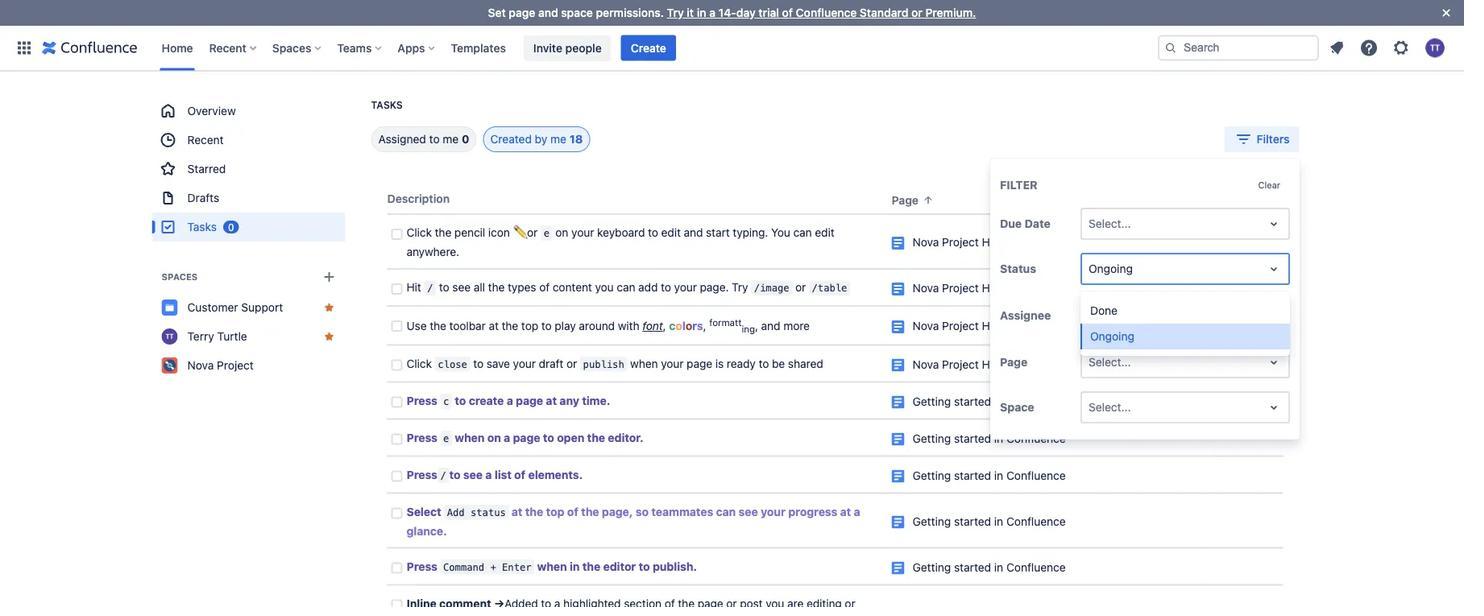 Task type: describe. For each thing, give the bounding box(es) containing it.
0 horizontal spatial due date
[[1000, 217, 1051, 231]]

standard
[[860, 6, 909, 19]]

page title icon image for command
[[892, 562, 905, 575]]

you
[[771, 226, 790, 239]]

confluence for to see a list of elements.
[[1007, 469, 1066, 482]]

or right /image at the right top
[[795, 281, 806, 294]]

confluence for when in the editor to publish.
[[1007, 561, 1066, 574]]

teammates
[[651, 505, 713, 519]]

see for all
[[452, 281, 471, 294]]

page title icon image for add
[[892, 516, 905, 529]]

at inside use the toolbar at the top to play around with font , c o l o r s , formatt ing , and more
[[489, 320, 499, 333]]

around
[[579, 320, 615, 333]]

create
[[469, 394, 504, 407]]

started for the
[[954, 432, 991, 445]]

4 getting from the top
[[913, 515, 951, 528]]

2 vertical spatial when
[[537, 560, 567, 573]]

open image inside status element
[[1264, 260, 1284, 279]]

home inside global element
[[162, 41, 193, 54]]

settings icon image
[[1392, 38, 1411, 58]]

icon
[[488, 226, 510, 239]]

of inside at the top of the page, so teammates can see your progress at a glance.
[[567, 505, 578, 519]]

or left select
[[1126, 309, 1137, 322]]

project for when your page is ready to be shared
[[942, 358, 979, 371]]

status
[[471, 507, 506, 519]]

create link
[[621, 35, 676, 61]]

unstar this space image
[[323, 330, 336, 343]]

c inside use the toolbar at the top to play around with font , c o l o r s , formatt ing , and more
[[669, 320, 676, 333]]

1 horizontal spatial by
[[1175, 309, 1187, 322]]

project for or
[[942, 282, 979, 295]]

status
[[1000, 262, 1036, 276]]

so
[[636, 505, 649, 519]]

set page and space permissions. try it in a 14-day trial of confluence standard or premium.
[[488, 6, 976, 19]]

nova project home link for when your page is ready to be shared
[[913, 358, 1013, 371]]

at left 'any'
[[546, 394, 557, 407]]

press for enter
[[407, 560, 437, 573]]

add
[[638, 281, 658, 294]]

filters button
[[1225, 127, 1299, 152]]

home for ,
[[982, 320, 1013, 333]]

press command + enter when in the editor to publish.
[[407, 560, 697, 573]]

more
[[783, 320, 810, 333]]

customer
[[187, 301, 238, 314]]

select... for space
[[1089, 401, 1131, 414]]

nova for when your page is ready to be shared
[[913, 358, 939, 371]]

the right 'all'
[[488, 281, 505, 294]]

assignee
[[1000, 309, 1051, 322]]

r
[[692, 320, 697, 333]]

be
[[772, 357, 785, 370]]

1 horizontal spatial tasks
[[371, 100, 403, 111]]

and inside 'on your keyboard to edit and start typing. you can edit anywhere.'
[[684, 226, 703, 239]]

press for on
[[407, 431, 437, 444]]

of right types at the top left of the page
[[539, 281, 550, 294]]

customer support
[[187, 301, 283, 314]]

can inside 'on your keyboard to edit and start typing. you can edit anywhere.'
[[793, 226, 812, 239]]

1 o from the left
[[676, 320, 682, 333]]

start
[[706, 226, 730, 239]]

open
[[557, 431, 584, 444]]

overview
[[187, 104, 236, 118]]

select
[[407, 505, 441, 519]]

nova project home for ,
[[913, 320, 1013, 333]]

progress
[[788, 505, 837, 519]]

overview link
[[152, 97, 345, 126]]

select
[[1140, 309, 1172, 322]]

formatt
[[709, 317, 742, 328]]

types
[[508, 281, 536, 294]]

all
[[474, 281, 485, 294]]

press e when on a page to open the editor.
[[407, 431, 644, 444]]

see inside at the top of the page, so teammates can see your progress at a glance.
[[739, 505, 758, 519]]

3 page title icon image from the top
[[892, 321, 905, 334]]

to right the hit
[[439, 281, 449, 294]]

elements.
[[528, 468, 583, 481]]

shared
[[788, 357, 823, 370]]

2 o from the left
[[686, 320, 692, 333]]

the left "page,"
[[581, 505, 599, 519]]

starred
[[187, 162, 226, 176]]

click close to save your draft or publish when your page is ready to be shared
[[407, 357, 823, 370]]

see for a
[[463, 468, 483, 481]]

help icon image
[[1359, 38, 1379, 58]]

tab list containing assigned to me
[[352, 127, 590, 152]]

4 started from the top
[[954, 515, 991, 528]]

or right the draft
[[567, 357, 577, 370]]

filters
[[1257, 133, 1290, 146]]

ready
[[727, 357, 756, 370]]

2 , from the left
[[703, 320, 706, 333]]

drafts link
[[152, 184, 345, 213]]

assigned
[[378, 133, 426, 146]]

a for when on a page to open the editor.
[[504, 431, 510, 444]]

clear button
[[1249, 175, 1290, 195]]

or right standard
[[911, 6, 923, 19]]

templates
[[451, 41, 506, 54]]

keyboard
[[597, 226, 645, 239]]

1 vertical spatial date
[[1025, 217, 1051, 231]]

top inside at the top of the page, so teammates can see your progress at a glance.
[[546, 505, 564, 519]]

e inside click the pencil icon ✏️ or e
[[544, 228, 550, 239]]

invite people
[[533, 41, 602, 54]]

publish.
[[653, 560, 697, 573]]

nova project home link for or
[[913, 282, 1013, 295]]

0 horizontal spatial due
[[1000, 217, 1022, 231]]

confluence for when on a page to open the editor.
[[1007, 432, 1066, 445]]

home for on your keyboard to edit and start typing. you can edit anywhere.
[[982, 236, 1013, 249]]

publish
[[583, 359, 624, 370]]

1 vertical spatial can
[[617, 281, 635, 294]]

status element
[[1081, 253, 1290, 356]]

with
[[618, 320, 639, 333]]

c inside the press c to create a page at any time.
[[443, 396, 449, 407]]

enter
[[502, 562, 532, 573]]

✏️
[[513, 226, 524, 239]]

the up anywhere.
[[435, 226, 451, 239]]

e inside press e when on a page to open the editor.
[[443, 433, 449, 444]]

use
[[407, 320, 427, 333]]

is
[[715, 357, 724, 370]]

teams button
[[332, 35, 388, 61]]

0 vertical spatial due
[[1209, 194, 1231, 207]]

tasks inside group
[[187, 220, 217, 234]]

/table
[[812, 282, 847, 294]]

use the toolbar at the top to play around with font , c o l o r s , formatt ing , and more
[[407, 317, 810, 335]]

add
[[447, 507, 465, 519]]

1 vertical spatial ongoing
[[1090, 330, 1135, 343]]

in for to create a page at any time.
[[994, 395, 1003, 408]]

support
[[241, 301, 283, 314]]

group containing overview
[[152, 97, 345, 242]]

nova for ,
[[913, 320, 939, 333]]

page title icon image for /
[[892, 470, 905, 483]]

getting for the
[[913, 432, 951, 445]]

to right add
[[661, 281, 671, 294]]

home link
[[157, 35, 198, 61]]

select add status
[[407, 505, 506, 519]]

0 horizontal spatial try
[[667, 6, 684, 19]]

glance.
[[407, 525, 447, 538]]

open image for due date
[[1264, 214, 1284, 234]]

nova project home link for ,
[[913, 320, 1013, 333]]

confluence for to create a page at any time.
[[1007, 395, 1066, 408]]

press for create
[[407, 394, 437, 407]]

customer support link
[[152, 293, 345, 322]]

hit
[[407, 281, 421, 294]]

on your keyboard to edit and start typing. you can edit anywhere.
[[407, 226, 838, 259]]

spaces button
[[267, 35, 327, 61]]

the up the save
[[502, 320, 518, 333]]

started for time.
[[954, 395, 991, 408]]

18
[[570, 133, 583, 146]]

recent inside dropdown button
[[209, 41, 246, 54]]

1 vertical spatial try
[[732, 281, 748, 294]]

your inside at the top of the page, so teammates can see your progress at a glance.
[[761, 505, 786, 519]]

anywhere.
[[407, 245, 459, 259]]

notification icon image
[[1327, 38, 1347, 58]]

hit / to see all the types of content you can add to your page. try /image or /table
[[407, 281, 847, 294]]

the right open on the bottom left of page
[[587, 431, 605, 444]]

3 getting started in confluence link from the top
[[913, 469, 1066, 482]]

home for to see all the types of content you can add to your page. try
[[982, 282, 1013, 295]]

click the pencil icon ✏️ or e
[[407, 226, 550, 239]]

getting started in confluence for to
[[913, 561, 1066, 574]]

assigned to me 0
[[378, 133, 469, 146]]

in for when on a page to open the editor.
[[994, 432, 1003, 445]]

page title icon image for the
[[892, 237, 905, 250]]

apps
[[398, 41, 425, 54]]

page,
[[602, 505, 633, 519]]

you
[[595, 281, 614, 294]]

terry
[[187, 330, 214, 343]]

drafts
[[187, 191, 219, 205]]

in for at the top of the page, so teammates can see your progress at a glance.
[[994, 515, 1003, 528]]

your inside 'on your keyboard to edit and start typing. you can edit anywhere.'
[[571, 226, 594, 239]]



Task type: locate. For each thing, give the bounding box(es) containing it.
0 inside group
[[228, 222, 234, 233]]

1 nova project home from the top
[[913, 236, 1013, 249]]

on
[[556, 226, 568, 239], [487, 431, 501, 444]]

1 vertical spatial c
[[443, 396, 449, 407]]

/ for hit
[[427, 282, 433, 294]]

to left open on the bottom left of page
[[543, 431, 554, 444]]

nova project home for when your page is ready to be shared
[[913, 358, 1013, 371]]

2 vertical spatial and
[[761, 320, 780, 333]]

4 press from the top
[[407, 560, 437, 573]]

0 vertical spatial when
[[630, 357, 658, 370]]

confluence image
[[42, 38, 137, 58], [42, 38, 137, 58]]

, right r
[[703, 320, 706, 333]]

the right use
[[430, 320, 446, 333]]

a right progress
[[854, 505, 860, 519]]

1 horizontal spatial e
[[544, 228, 550, 239]]

the down "elements."
[[525, 505, 543, 519]]

page up space at right bottom
[[1000, 356, 1028, 369]]

2 getting from the top
[[913, 432, 951, 445]]

see left progress
[[739, 505, 758, 519]]

6 page title icon image from the top
[[892, 433, 905, 446]]

0 vertical spatial try
[[667, 6, 684, 19]]

14-
[[719, 6, 736, 19]]

5 getting from the top
[[913, 561, 951, 574]]

see left list
[[463, 468, 483, 481]]

on inside 'on your keyboard to edit and start typing. you can edit anywhere.'
[[556, 226, 568, 239]]

spaces right recent dropdown button
[[272, 41, 311, 54]]

5 started from the top
[[954, 561, 991, 574]]

your down l
[[661, 357, 684, 370]]

at right "toolbar"
[[489, 320, 499, 333]]

content
[[553, 281, 592, 294]]

trial
[[759, 6, 779, 19]]

me right the assigned
[[443, 133, 459, 146]]

/ inside the press / to see a list of elements.
[[440, 470, 446, 481]]

nova project home for or
[[913, 282, 1013, 295]]

1 vertical spatial open image
[[1264, 260, 1284, 279]]

terry turtle
[[187, 330, 247, 343]]

s
[[697, 320, 703, 333]]

space
[[1000, 401, 1034, 414]]

2 click from the top
[[407, 357, 432, 370]]

of down "elements."
[[567, 505, 578, 519]]

3 press from the top
[[407, 468, 437, 481]]

page title icon image
[[892, 237, 905, 250], [892, 283, 905, 296], [892, 321, 905, 334], [892, 359, 905, 372], [892, 396, 905, 409], [892, 433, 905, 446], [892, 470, 905, 483], [892, 516, 905, 529], [892, 562, 905, 575]]

by inside tab list
[[535, 133, 547, 146]]

page
[[892, 194, 919, 207], [1000, 356, 1028, 369]]

0 horizontal spatial date
[[1025, 217, 1051, 231]]

e right ✏️
[[544, 228, 550, 239]]

turtle
[[217, 330, 247, 343]]

command
[[443, 562, 484, 573]]

page right set
[[509, 6, 535, 19]]

2 vertical spatial select...
[[1089, 401, 1131, 414]]

1 horizontal spatial due date
[[1209, 194, 1259, 207]]

3 nova project home link from the top
[[913, 320, 1013, 333]]

spaces
[[272, 41, 311, 54], [162, 272, 198, 282]]

search image
[[1164, 42, 1177, 54]]

of right list
[[514, 468, 526, 481]]

1 horizontal spatial 0
[[462, 133, 469, 146]]

ascending sorting icon page image
[[922, 194, 935, 207]]

5 page title icon image from the top
[[892, 396, 905, 409]]

date down clear
[[1234, 194, 1259, 207]]

to right keyboard
[[648, 226, 658, 239]]

a left list
[[485, 468, 492, 481]]

5 getting started in confluence link from the top
[[913, 561, 1066, 574]]

1 open image from the top
[[1264, 214, 1284, 234]]

0 horizontal spatial /
[[427, 282, 433, 294]]

page title icon image for e
[[892, 433, 905, 446]]

try left it
[[667, 6, 684, 19]]

to inside 'on your keyboard to edit and start typing. you can edit anywhere.'
[[648, 226, 658, 239]]

3 getting started in confluence from the top
[[913, 469, 1066, 482]]

1 vertical spatial e
[[443, 433, 449, 444]]

1 vertical spatial 0
[[228, 222, 234, 233]]

open image
[[1264, 353, 1284, 372]]

time.
[[582, 394, 610, 407]]

can inside at the top of the page, so teammates can see your progress at a glance.
[[716, 505, 736, 519]]

by
[[535, 133, 547, 146], [1175, 309, 1187, 322]]

select... for page
[[1089, 356, 1131, 369]]

created
[[490, 133, 532, 146]]

the left editor
[[582, 560, 601, 573]]

1 horizontal spatial and
[[684, 226, 703, 239]]

me left "18"
[[550, 133, 567, 146]]

c left l
[[669, 320, 676, 333]]

to inside use the toolbar at the top to play around with font , c o l o r s , formatt ing , and more
[[541, 320, 552, 333]]

a
[[709, 6, 716, 19], [507, 394, 513, 407], [504, 431, 510, 444], [485, 468, 492, 481], [854, 505, 860, 519]]

0 horizontal spatial page
[[892, 194, 919, 207]]

0 vertical spatial by
[[535, 133, 547, 146]]

starred link
[[152, 155, 345, 184]]

in
[[697, 6, 706, 19], [994, 395, 1003, 408], [994, 432, 1003, 445], [994, 469, 1003, 482], [994, 515, 1003, 528], [570, 560, 580, 573], [994, 561, 1003, 574]]

a for to create a page at any time.
[[507, 394, 513, 407]]

search
[[1087, 309, 1123, 322]]

0 vertical spatial 0
[[462, 133, 469, 146]]

at
[[489, 320, 499, 333], [546, 394, 557, 407], [512, 505, 523, 519], [840, 505, 851, 519]]

at right status
[[512, 505, 523, 519]]

banner
[[0, 25, 1464, 71]]

1 horizontal spatial can
[[716, 505, 736, 519]]

3 getting from the top
[[913, 469, 951, 482]]

0 horizontal spatial ,
[[663, 320, 666, 333]]

invite people button
[[524, 35, 611, 61]]

, right formatt
[[755, 320, 758, 333]]

4 getting started in confluence from the top
[[913, 515, 1066, 528]]

your left progress
[[761, 505, 786, 519]]

3 nova project home from the top
[[913, 320, 1013, 333]]

3 open image from the top
[[1264, 398, 1284, 418]]

when
[[630, 357, 658, 370], [455, 431, 485, 444], [537, 560, 567, 573]]

edit
[[661, 226, 681, 239], [815, 226, 835, 239]]

due
[[1209, 194, 1231, 207], [1000, 217, 1022, 231]]

0 horizontal spatial 0
[[228, 222, 234, 233]]

1 click from the top
[[407, 226, 432, 239]]

0 vertical spatial open image
[[1264, 214, 1284, 234]]

teams
[[337, 41, 372, 54]]

press for see
[[407, 468, 437, 481]]

/image
[[754, 282, 789, 294]]

me for by
[[550, 133, 567, 146]]

1 vertical spatial by
[[1175, 309, 1187, 322]]

spaces up the customer
[[162, 272, 198, 282]]

l
[[682, 320, 686, 333]]

1 , from the left
[[663, 320, 666, 333]]

close
[[438, 359, 467, 370]]

1 horizontal spatial top
[[546, 505, 564, 519]]

due date down clear
[[1209, 194, 1259, 207]]

to right the assigned
[[429, 133, 440, 146]]

nova project
[[187, 359, 254, 372]]

0 vertical spatial can
[[793, 226, 812, 239]]

1 vertical spatial recent
[[187, 133, 224, 147]]

open image
[[1264, 214, 1284, 234], [1264, 260, 1284, 279], [1264, 398, 1284, 418]]

1 horizontal spatial c
[[669, 320, 676, 333]]

0 vertical spatial and
[[538, 6, 558, 19]]

tasks up the assigned
[[371, 100, 403, 111]]

recent inside group
[[187, 133, 224, 147]]

on up the press / to see a list of elements.
[[487, 431, 501, 444]]

page up press e when on a page to open the editor.
[[516, 394, 543, 407]]

4 getting started in confluence link from the top
[[913, 515, 1066, 528]]

when down create
[[455, 431, 485, 444]]

list
[[495, 468, 512, 481]]

e
[[544, 228, 550, 239], [443, 433, 449, 444]]

select... for due date
[[1089, 217, 1131, 231]]

save
[[487, 357, 510, 370]]

1 vertical spatial /
[[440, 470, 446, 481]]

1 getting started in confluence link from the top
[[913, 395, 1066, 408]]

a down the press c to create a page at any time.
[[504, 431, 510, 444]]

1 vertical spatial spaces
[[162, 272, 198, 282]]

7 page title icon image from the top
[[892, 470, 905, 483]]

date down filter
[[1025, 217, 1051, 231]]

1 vertical spatial due
[[1000, 217, 1022, 231]]

press c to create a page at any time.
[[407, 394, 610, 407]]

e up the press / to see a list of elements.
[[443, 433, 449, 444]]

font
[[642, 320, 663, 333]]

9 page title icon image from the top
[[892, 562, 905, 575]]

click for the
[[407, 226, 432, 239]]

0 down drafts link
[[228, 222, 234, 233]]

1 horizontal spatial date
[[1234, 194, 1259, 207]]

to
[[429, 133, 440, 146], [648, 226, 658, 239], [439, 281, 449, 294], [661, 281, 671, 294], [541, 320, 552, 333], [473, 357, 484, 370], [759, 357, 769, 370], [455, 394, 466, 407], [543, 431, 554, 444], [449, 468, 461, 481], [639, 560, 650, 573]]

at right progress
[[840, 505, 851, 519]]

and right ing
[[761, 320, 780, 333]]

recent right home link
[[209, 41, 246, 54]]

4 page title icon image from the top
[[892, 359, 905, 372]]

1 horizontal spatial due
[[1209, 194, 1231, 207]]

1 press from the top
[[407, 394, 437, 407]]

/ up the select add status
[[440, 470, 446, 481]]

0 vertical spatial e
[[544, 228, 550, 239]]

2 started from the top
[[954, 432, 991, 445]]

0 vertical spatial date
[[1234, 194, 1259, 207]]

1 horizontal spatial spaces
[[272, 41, 311, 54]]

to up the select add status
[[449, 468, 461, 481]]

, left l
[[663, 320, 666, 333]]

premium.
[[926, 6, 976, 19]]

2 getting started in confluence link from the top
[[913, 432, 1066, 445]]

recent link
[[152, 126, 345, 155]]

ongoing down the search
[[1090, 330, 1135, 343]]

nova for or
[[913, 282, 939, 295]]

/ inside hit / to see all the types of content you can add to your page. try /image or /table
[[427, 282, 433, 294]]

appswitcher icon image
[[15, 38, 34, 58]]

1 page title icon image from the top
[[892, 237, 905, 250]]

1 vertical spatial select...
[[1089, 356, 1131, 369]]

name
[[1190, 309, 1219, 322]]

permissions.
[[596, 6, 664, 19]]

tab list
[[352, 127, 590, 152]]

try right page. at left
[[732, 281, 748, 294]]

c down the close
[[443, 396, 449, 407]]

a left 14-
[[709, 6, 716, 19]]

global element
[[10, 25, 1155, 71]]

2 press from the top
[[407, 431, 437, 444]]

click up anywhere.
[[407, 226, 432, 239]]

0 horizontal spatial spaces
[[162, 272, 198, 282]]

and inside use the toolbar at the top to play around with font , c o l o r s , formatt ing , and more
[[761, 320, 780, 333]]

1 getting started in confluence from the top
[[913, 395, 1066, 408]]

any
[[560, 394, 579, 407]]

0 horizontal spatial can
[[617, 281, 635, 294]]

nova project home link
[[913, 236, 1013, 249], [913, 282, 1013, 295], [913, 320, 1013, 333], [913, 358, 1013, 371]]

0 vertical spatial c
[[669, 320, 676, 333]]

to left be
[[759, 357, 769, 370]]

getting started in confluence for time.
[[913, 395, 1066, 408]]

page title icon image for c
[[892, 396, 905, 409]]

1 vertical spatial top
[[546, 505, 564, 519]]

home
[[162, 41, 193, 54], [982, 236, 1013, 249], [982, 282, 1013, 295], [982, 320, 1013, 333], [982, 358, 1013, 371]]

getting started in confluence for the
[[913, 432, 1066, 445]]

top inside use the toolbar at the top to play around with font , c o l o r s , formatt ing , and more
[[521, 320, 538, 333]]

to left create
[[455, 394, 466, 407]]

started for to
[[954, 561, 991, 574]]

2 nova project home from the top
[[913, 282, 1013, 295]]

when right the enter
[[537, 560, 567, 573]]

to right editor
[[639, 560, 650, 573]]

ongoing
[[1089, 262, 1133, 276], [1090, 330, 1135, 343]]

getting started in confluence link for to
[[913, 561, 1066, 574]]

0 horizontal spatial on
[[487, 431, 501, 444]]

1 select... from the top
[[1089, 217, 1131, 231]]

banner containing home
[[0, 25, 1464, 71]]

o left s
[[686, 320, 692, 333]]

apps button
[[393, 35, 441, 61]]

0 horizontal spatial o
[[676, 320, 682, 333]]

1 vertical spatial tasks
[[187, 220, 217, 234]]

0 vertical spatial on
[[556, 226, 568, 239]]

2 nova project home link from the top
[[913, 282, 1013, 295]]

filter
[[1000, 178, 1038, 191]]

0 vertical spatial spaces
[[272, 41, 311, 54]]

1 vertical spatial page
[[1000, 356, 1028, 369]]

to left the save
[[473, 357, 484, 370]]

your left keyboard
[[571, 226, 594, 239]]

1 started from the top
[[954, 395, 991, 408]]

due date down filter
[[1000, 217, 1051, 231]]

0 horizontal spatial edit
[[661, 226, 681, 239]]

0 horizontal spatial when
[[455, 431, 485, 444]]

top down "elements."
[[546, 505, 564, 519]]

1 horizontal spatial o
[[686, 320, 692, 333]]

nova project link
[[152, 351, 345, 380]]

c
[[669, 320, 676, 333], [443, 396, 449, 407]]

1 vertical spatial and
[[684, 226, 703, 239]]

page.
[[700, 281, 729, 294]]

and left space at top left
[[538, 6, 558, 19]]

when down font at bottom left
[[630, 357, 658, 370]]

1 vertical spatial on
[[487, 431, 501, 444]]

set
[[488, 6, 506, 19]]

Search field
[[1158, 35, 1319, 61]]

1 vertical spatial due date
[[1000, 217, 1051, 231]]

me for to
[[443, 133, 459, 146]]

0 vertical spatial ongoing
[[1089, 262, 1133, 276]]

0 vertical spatial page
[[892, 194, 919, 207]]

/ right the hit
[[427, 282, 433, 294]]

1 horizontal spatial on
[[556, 226, 568, 239]]

0 vertical spatial click
[[407, 226, 432, 239]]

o left r
[[676, 320, 682, 333]]

press
[[407, 394, 437, 407], [407, 431, 437, 444], [407, 468, 437, 481], [407, 560, 437, 573]]

0 inside tab list
[[462, 133, 469, 146]]

2 vertical spatial see
[[739, 505, 758, 519]]

2 open image from the top
[[1264, 260, 1284, 279]]

1 horizontal spatial when
[[537, 560, 567, 573]]

ongoing up the done
[[1089, 262, 1133, 276]]

0 horizontal spatial top
[[521, 320, 538, 333]]

1 vertical spatial see
[[463, 468, 483, 481]]

+
[[490, 562, 496, 573]]

2 vertical spatial can
[[716, 505, 736, 519]]

close image
[[1437, 3, 1456, 23]]

page left ascending sorting icon page
[[892, 194, 919, 207]]

in for when in the editor to publish.
[[994, 561, 1003, 574]]

0 horizontal spatial e
[[443, 433, 449, 444]]

0 vertical spatial recent
[[209, 41, 246, 54]]

0 horizontal spatial and
[[538, 6, 558, 19]]

edit right you
[[815, 226, 835, 239]]

3 select... from the top
[[1089, 401, 1131, 414]]

clear
[[1258, 180, 1281, 190]]

0 vertical spatial select...
[[1089, 217, 1131, 231]]

1 getting from the top
[[913, 395, 951, 408]]

your right the save
[[513, 357, 536, 370]]

editor.
[[608, 431, 644, 444]]

1 horizontal spatial me
[[550, 133, 567, 146]]

on right ✏️
[[556, 226, 568, 239]]

click left the close
[[407, 357, 432, 370]]

0 vertical spatial tasks
[[371, 100, 403, 111]]

2 getting started in confluence from the top
[[913, 432, 1066, 445]]

or right ✏️
[[527, 226, 538, 239]]

a inside at the top of the page, so teammates can see your progress at a glance.
[[854, 505, 860, 519]]

created by me 18
[[490, 133, 583, 146]]

2 horizontal spatial and
[[761, 320, 780, 333]]

0 horizontal spatial me
[[443, 133, 459, 146]]

5 getting started in confluence from the top
[[913, 561, 1066, 574]]

to left play
[[541, 320, 552, 333]]

tasks down drafts
[[187, 220, 217, 234]]

1 horizontal spatial /
[[440, 470, 446, 481]]

people
[[565, 41, 602, 54]]

,
[[663, 320, 666, 333], [703, 320, 706, 333], [755, 320, 758, 333]]

a right create
[[507, 394, 513, 407]]

4 nova project home from the top
[[913, 358, 1013, 371]]

click
[[407, 226, 432, 239], [407, 357, 432, 370]]

of right trial
[[782, 6, 793, 19]]

0
[[462, 133, 469, 146], [228, 222, 234, 233]]

1 horizontal spatial ,
[[703, 320, 706, 333]]

getting for to
[[913, 561, 951, 574]]

2 horizontal spatial when
[[630, 357, 658, 370]]

getting started in confluence link for the
[[913, 432, 1066, 445]]

your left page. at left
[[674, 281, 697, 294]]

3 , from the left
[[755, 320, 758, 333]]

edit left start at the top left of page
[[661, 226, 681, 239]]

getting started in confluence link for time.
[[913, 395, 1066, 408]]

2 edit from the left
[[815, 226, 835, 239]]

unstar this space image
[[323, 301, 336, 314]]

top
[[521, 320, 538, 333], [546, 505, 564, 519]]

typing.
[[733, 226, 768, 239]]

2 horizontal spatial ,
[[755, 320, 758, 333]]

by left name
[[1175, 309, 1187, 322]]

confluence for at the top of the page, so teammates can see your progress at a glance.
[[1007, 515, 1066, 528]]

0 horizontal spatial tasks
[[187, 220, 217, 234]]

a for to see a list of elements.
[[485, 468, 492, 481]]

2 me from the left
[[550, 133, 567, 146]]

1 horizontal spatial try
[[732, 281, 748, 294]]

0 left created
[[462, 133, 469, 146]]

1 nova project home link from the top
[[913, 236, 1013, 249]]

/ for press
[[440, 470, 446, 481]]

click for close
[[407, 357, 432, 370]]

invite
[[533, 41, 562, 54]]

8 page title icon image from the top
[[892, 516, 905, 529]]

1 vertical spatial when
[[455, 431, 485, 444]]

create a space image
[[320, 268, 339, 287]]

your profile and preferences image
[[1426, 38, 1445, 58]]

1 me from the left
[[443, 133, 459, 146]]

spaces inside popup button
[[272, 41, 311, 54]]

page down the press c to create a page at any time.
[[513, 431, 540, 444]]

see left 'all'
[[452, 281, 471, 294]]

2 horizontal spatial can
[[793, 226, 812, 239]]

1 horizontal spatial page
[[1000, 356, 1028, 369]]

2 select... from the top
[[1089, 356, 1131, 369]]

and
[[538, 6, 558, 19], [684, 226, 703, 239], [761, 320, 780, 333]]

of
[[782, 6, 793, 19], [539, 281, 550, 294], [514, 468, 526, 481], [567, 505, 578, 519]]

1 vertical spatial click
[[407, 357, 432, 370]]

getting
[[913, 395, 951, 408], [913, 432, 951, 445], [913, 469, 951, 482], [913, 515, 951, 528], [913, 561, 951, 574]]

4 nova project home link from the top
[[913, 358, 1013, 371]]

due left clear button at the top of the page
[[1209, 194, 1231, 207]]

0 vertical spatial top
[[521, 320, 538, 333]]

0 vertical spatial /
[[427, 282, 433, 294]]

by right created
[[535, 133, 547, 146]]

getting for time.
[[913, 395, 951, 408]]

0 vertical spatial due date
[[1209, 194, 1259, 207]]

recent up starred
[[187, 133, 224, 147]]

3 started from the top
[[954, 469, 991, 482]]

nova project home
[[913, 236, 1013, 249], [913, 282, 1013, 295], [913, 320, 1013, 333], [913, 358, 1013, 371]]

and left start at the top left of page
[[684, 226, 703, 239]]

play
[[555, 320, 576, 333]]

done
[[1090, 304, 1118, 318]]

1 horizontal spatial edit
[[815, 226, 835, 239]]

page left is
[[687, 357, 712, 370]]

group
[[152, 97, 345, 242]]

day
[[736, 6, 756, 19]]

0 vertical spatial see
[[452, 281, 471, 294]]

0 horizontal spatial by
[[535, 133, 547, 146]]

ing
[[742, 324, 755, 335]]

2 vertical spatial open image
[[1264, 398, 1284, 418]]

2 page title icon image from the top
[[892, 283, 905, 296]]

in for to see a list of elements.
[[994, 469, 1003, 482]]

top left play
[[521, 320, 538, 333]]

due down filter
[[1000, 217, 1022, 231]]

open image for space
[[1264, 398, 1284, 418]]

toolbar
[[449, 320, 486, 333]]

search or select by name
[[1087, 309, 1219, 322]]

0 horizontal spatial c
[[443, 396, 449, 407]]

1 edit from the left
[[661, 226, 681, 239]]

home for to save your draft or
[[982, 358, 1013, 371]]

project for ,
[[942, 320, 979, 333]]



Task type: vqa. For each thing, say whether or not it's contained in the screenshot.
the left TOP
yes



